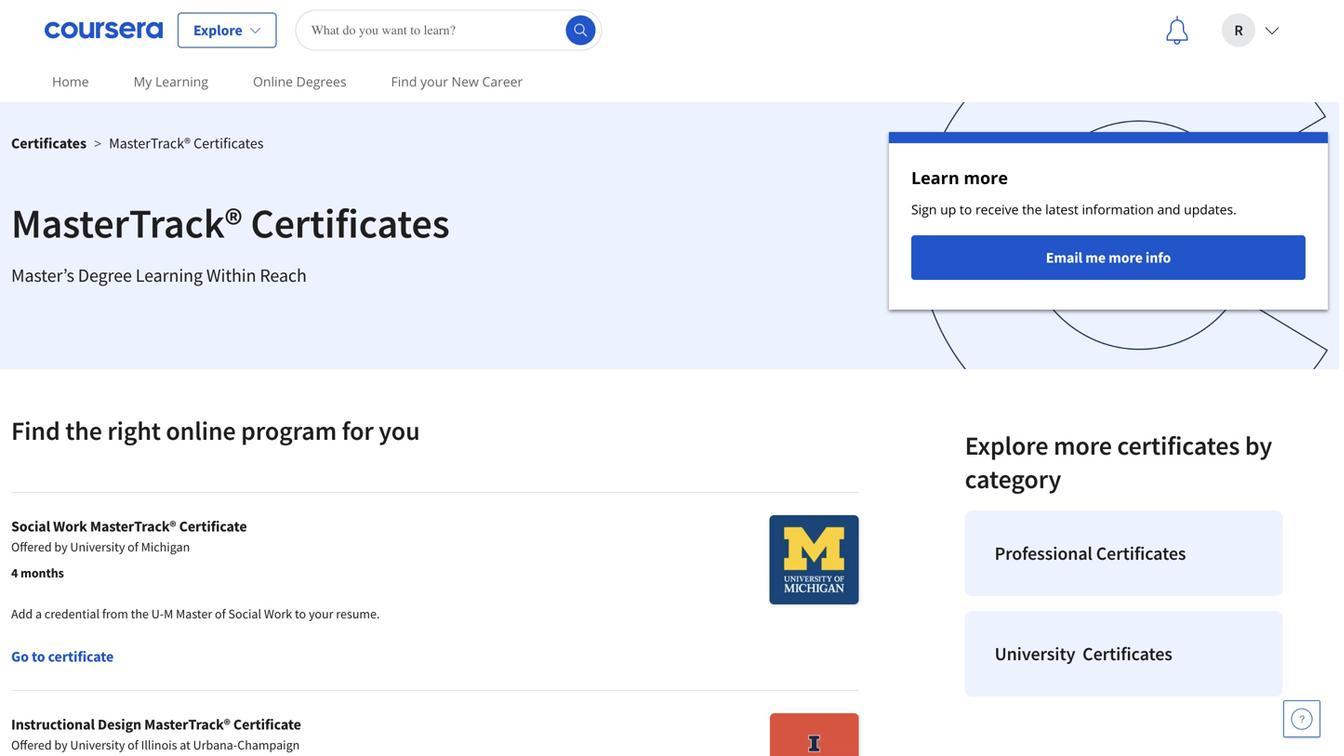 Task type: describe. For each thing, give the bounding box(es) containing it.
my
[[134, 73, 152, 90]]

certificate
[[48, 648, 114, 666]]

mastertrack® for work
[[90, 517, 176, 536]]

degree
[[78, 264, 132, 287]]

find your new career
[[391, 73, 523, 90]]

professional certificates link
[[965, 511, 1283, 596]]

email me more info
[[1046, 248, 1172, 267]]

master
[[176, 606, 212, 622]]

learn more
[[912, 167, 1009, 189]]

degrees
[[296, 73, 347, 90]]

and
[[1158, 200, 1181, 218]]

m
[[164, 606, 173, 622]]

more for explore
[[1054, 429, 1113, 462]]

learning inside my learning link
[[155, 73, 208, 90]]

champaign
[[237, 737, 300, 754]]

credential
[[44, 606, 100, 622]]

within
[[206, 264, 256, 287]]

certificate for design
[[233, 715, 301, 734]]

coursera image
[[45, 15, 163, 45]]

the for receive
[[1023, 200, 1042, 218]]

university inside university  certificates link
[[995, 642, 1076, 666]]

1 horizontal spatial to
[[295, 606, 306, 622]]

explore button
[[178, 13, 277, 48]]

online degrees link
[[246, 60, 354, 102]]

sign
[[912, 200, 937, 218]]

more for learn
[[964, 167, 1009, 189]]

1 vertical spatial work
[[264, 606, 292, 622]]

certificates > mastertrack® certificates
[[11, 134, 264, 153]]

michigan
[[141, 539, 190, 555]]

social work mastertrack® certificate offered by university of michigan 4 months
[[11, 517, 247, 581]]

offered for social
[[11, 539, 52, 555]]

the for from
[[131, 606, 149, 622]]

university  certificates link
[[965, 611, 1283, 697]]

r
[[1235, 21, 1244, 40]]

program
[[241, 414, 337, 447]]

you
[[379, 414, 420, 447]]

work inside social work mastertrack® certificate offered by university of michigan 4 months
[[53, 517, 87, 536]]

online
[[166, 414, 236, 447]]

What do you want to learn? text field
[[296, 10, 603, 51]]

from
[[102, 606, 128, 622]]

illinois
[[141, 737, 177, 754]]

instructional design mastertrack® certificate offered by university of illinois at urbana-champaign
[[11, 715, 301, 754]]

list containing professional certificates
[[958, 503, 1291, 704]]

find your new career link
[[384, 60, 531, 102]]

my learning link
[[126, 60, 216, 102]]

latest
[[1046, 200, 1079, 218]]

email
[[1046, 248, 1083, 267]]

of for design
[[128, 737, 138, 754]]

go
[[11, 648, 29, 666]]

resume.
[[336, 606, 380, 622]]

career
[[482, 73, 523, 90]]

design
[[98, 715, 141, 734]]

professional
[[995, 542, 1093, 565]]

for
[[342, 414, 374, 447]]

receive
[[976, 200, 1019, 218]]



Task type: locate. For each thing, give the bounding box(es) containing it.
r button
[[1208, 0, 1295, 60]]

more inside email me more info button
[[1109, 248, 1143, 267]]

online degrees
[[253, 73, 347, 90]]

0 vertical spatial your
[[421, 73, 448, 90]]

of down design
[[128, 737, 138, 754]]

explore inside dropdown button
[[194, 21, 243, 40]]

work up months
[[53, 517, 87, 536]]

0 vertical spatial more
[[964, 167, 1009, 189]]

certificate up champaign
[[233, 715, 301, 734]]

mastertrack® inside social work mastertrack® certificate offered by university of michigan 4 months
[[90, 517, 176, 536]]

1 horizontal spatial work
[[264, 606, 292, 622]]

0 horizontal spatial work
[[53, 517, 87, 536]]

add a credential from the u-m master of social work to your resume.
[[11, 606, 380, 622]]

more up category
[[1054, 429, 1113, 462]]

by for work
[[54, 539, 68, 555]]

mastertrack® inside instructional design mastertrack® certificate offered by university of illinois at urbana-champaign
[[144, 715, 231, 734]]

mastertrack® up at
[[144, 715, 231, 734]]

1 vertical spatial by
[[54, 539, 68, 555]]

2 vertical spatial to
[[32, 648, 45, 666]]

at
[[180, 737, 191, 754]]

certificate inside instructional design mastertrack® certificate offered by university of illinois at urbana-champaign
[[233, 715, 301, 734]]

by down instructional
[[54, 737, 68, 754]]

1 horizontal spatial find
[[391, 73, 417, 90]]

0 vertical spatial to
[[960, 200, 973, 218]]

explore up my learning link
[[194, 21, 243, 40]]

mastertrack® up degree
[[11, 197, 243, 249]]

explore for explore more certificates by category
[[965, 429, 1049, 462]]

offered inside instructional design mastertrack® certificate offered by university of illinois at urbana-champaign
[[11, 737, 52, 754]]

to inside learn more status
[[960, 200, 973, 218]]

2 vertical spatial more
[[1054, 429, 1113, 462]]

offered for instructional
[[11, 737, 52, 754]]

the left "latest"
[[1023, 200, 1042, 218]]

home
[[52, 73, 89, 90]]

professional certificates
[[995, 542, 1187, 565]]

new
[[452, 73, 479, 90]]

2 vertical spatial of
[[128, 737, 138, 754]]

offered up months
[[11, 539, 52, 555]]

find for find the right online program for you
[[11, 414, 60, 447]]

1 vertical spatial university
[[995, 642, 1076, 666]]

go to certificate
[[11, 648, 114, 666]]

up
[[941, 200, 957, 218]]

mastertrack® right >
[[109, 134, 191, 153]]

0 horizontal spatial social
[[11, 517, 50, 536]]

urbana-
[[193, 737, 237, 754]]

offered
[[11, 539, 52, 555], [11, 737, 52, 754]]

0 vertical spatial university
[[70, 539, 125, 555]]

certificate inside social work mastertrack® certificate offered by university of michigan 4 months
[[179, 517, 247, 536]]

master's
[[11, 264, 74, 287]]

explore more certificates by category
[[965, 429, 1273, 495]]

work left the resume.
[[264, 606, 292, 622]]

0 vertical spatial learning
[[155, 73, 208, 90]]

work
[[53, 517, 87, 536], [264, 606, 292, 622]]

0 vertical spatial explore
[[194, 21, 243, 40]]

of left "michigan"
[[128, 539, 138, 555]]

0 vertical spatial find
[[391, 73, 417, 90]]

mastertrack® certificates link
[[109, 134, 264, 153]]

home link
[[45, 60, 96, 102]]

of right master
[[215, 606, 226, 622]]

2 horizontal spatial the
[[1023, 200, 1042, 218]]

right
[[107, 414, 161, 447]]

certificates inside 'link'
[[1097, 542, 1187, 565]]

by for design
[[54, 737, 68, 754]]

by up months
[[54, 539, 68, 555]]

social inside social work mastertrack® certificate offered by university of michigan 4 months
[[11, 517, 50, 536]]

0 horizontal spatial explore
[[194, 21, 243, 40]]

more inside explore more certificates by category
[[1054, 429, 1113, 462]]

list
[[958, 503, 1291, 704]]

online
[[253, 73, 293, 90]]

0 horizontal spatial find
[[11, 414, 60, 447]]

university  certificates
[[995, 642, 1173, 666]]

2 horizontal spatial to
[[960, 200, 973, 218]]

2 vertical spatial by
[[54, 737, 68, 754]]

explore inside explore more certificates by category
[[965, 429, 1049, 462]]

certificate up "michigan"
[[179, 517, 247, 536]]

1 vertical spatial more
[[1109, 248, 1143, 267]]

1 offered from the top
[[11, 539, 52, 555]]

1 vertical spatial certificate
[[233, 715, 301, 734]]

certificates
[[1118, 429, 1241, 462]]

certificate
[[179, 517, 247, 536], [233, 715, 301, 734]]

1 vertical spatial offered
[[11, 737, 52, 754]]

0 horizontal spatial your
[[309, 606, 334, 622]]

by inside instructional design mastertrack® certificate offered by university of illinois at urbana-champaign
[[54, 737, 68, 754]]

1 vertical spatial of
[[215, 606, 226, 622]]

None search field
[[296, 10, 603, 51]]

more right me at the right of page
[[1109, 248, 1143, 267]]

of inside instructional design mastertrack® certificate offered by university of illinois at urbana-champaign
[[128, 737, 138, 754]]

2 vertical spatial the
[[131, 606, 149, 622]]

reach
[[260, 264, 307, 287]]

of for work
[[128, 539, 138, 555]]

add
[[11, 606, 33, 622]]

explore for explore
[[194, 21, 243, 40]]

by right 'certificates'
[[1246, 429, 1273, 462]]

1 horizontal spatial your
[[421, 73, 448, 90]]

learning right my
[[155, 73, 208, 90]]

info
[[1146, 248, 1172, 267]]

1 horizontal spatial the
[[131, 606, 149, 622]]

by inside explore more certificates by category
[[1246, 429, 1273, 462]]

explore up category
[[965, 429, 1049, 462]]

social
[[11, 517, 50, 536], [228, 606, 261, 622]]

mastertrack®
[[109, 134, 191, 153], [11, 197, 243, 249], [90, 517, 176, 536], [144, 715, 231, 734]]

learn
[[912, 167, 960, 189]]

months
[[20, 565, 64, 581]]

certificates link
[[11, 134, 87, 153]]

of inside social work mastertrack® certificate offered by university of michigan 4 months
[[128, 539, 138, 555]]

certificates
[[11, 134, 87, 153], [194, 134, 264, 153], [251, 197, 450, 249], [1097, 542, 1187, 565]]

1 horizontal spatial social
[[228, 606, 261, 622]]

by inside social work mastertrack® certificate offered by university of michigan 4 months
[[54, 539, 68, 555]]

1 vertical spatial social
[[228, 606, 261, 622]]

your left the resume.
[[309, 606, 334, 622]]

university inside social work mastertrack® certificate offered by university of michigan 4 months
[[70, 539, 125, 555]]

u-
[[151, 606, 164, 622]]

offered down instructional
[[11, 737, 52, 754]]

1 vertical spatial the
[[65, 414, 102, 447]]

>
[[94, 134, 101, 152]]

category
[[965, 463, 1062, 495]]

updates.
[[1185, 200, 1237, 218]]

the inside learn more status
[[1023, 200, 1042, 218]]

university for work
[[70, 539, 125, 555]]

4
[[11, 565, 18, 581]]

0 vertical spatial the
[[1023, 200, 1042, 218]]

master's degree learning within reach
[[11, 264, 307, 287]]

find the right online program for you
[[11, 414, 420, 447]]

explore
[[194, 21, 243, 40], [965, 429, 1049, 462]]

mastertrack® certificates
[[11, 197, 450, 249]]

mastertrack® for design
[[144, 715, 231, 734]]

1 vertical spatial your
[[309, 606, 334, 622]]

learning left the within
[[136, 264, 203, 287]]

1 vertical spatial learning
[[136, 264, 203, 287]]

certificate for work
[[179, 517, 247, 536]]

1 vertical spatial to
[[295, 606, 306, 622]]

learning
[[155, 73, 208, 90], [136, 264, 203, 287]]

1 horizontal spatial explore
[[965, 429, 1049, 462]]

me
[[1086, 248, 1106, 267]]

0 vertical spatial certificate
[[179, 517, 247, 536]]

social right master
[[228, 606, 261, 622]]

mastertrack® up "michigan"
[[90, 517, 176, 536]]

the left right
[[65, 414, 102, 447]]

to left the resume.
[[295, 606, 306, 622]]

0 vertical spatial social
[[11, 517, 50, 536]]

university for design
[[70, 737, 125, 754]]

0 vertical spatial work
[[53, 517, 87, 536]]

instructional
[[11, 715, 95, 734]]

information
[[1083, 200, 1155, 218]]

social up months
[[11, 517, 50, 536]]

university of michigan image
[[770, 515, 859, 605]]

my learning
[[134, 73, 208, 90]]

1 vertical spatial explore
[[965, 429, 1049, 462]]

to right up
[[960, 200, 973, 218]]

the left u-
[[131, 606, 149, 622]]

more
[[964, 167, 1009, 189], [1109, 248, 1143, 267], [1054, 429, 1113, 462]]

your
[[421, 73, 448, 90], [309, 606, 334, 622]]

0 vertical spatial of
[[128, 539, 138, 555]]

0 vertical spatial by
[[1246, 429, 1273, 462]]

university inside instructional design mastertrack® certificate offered by university of illinois at urbana-champaign
[[70, 737, 125, 754]]

your left new
[[421, 73, 448, 90]]

more up receive
[[964, 167, 1009, 189]]

0 horizontal spatial to
[[32, 648, 45, 666]]

of
[[128, 539, 138, 555], [215, 606, 226, 622], [128, 737, 138, 754]]

to
[[960, 200, 973, 218], [295, 606, 306, 622], [32, 648, 45, 666]]

2 vertical spatial university
[[70, 737, 125, 754]]

mastertrack® for >
[[109, 134, 191, 153]]

the
[[1023, 200, 1042, 218], [65, 414, 102, 447], [131, 606, 149, 622]]

find for find your new career
[[391, 73, 417, 90]]

help center image
[[1291, 708, 1314, 730]]

a
[[35, 606, 42, 622]]

your inside find your new career link
[[421, 73, 448, 90]]

email me more info button
[[912, 235, 1306, 280]]

to right go at the bottom left of page
[[32, 648, 45, 666]]

0 vertical spatial offered
[[11, 539, 52, 555]]

sign up to receive the latest information and updates.
[[912, 200, 1237, 218]]

find
[[391, 73, 417, 90], [11, 414, 60, 447]]

learn more status
[[889, 132, 1329, 310]]

by
[[1246, 429, 1273, 462], [54, 539, 68, 555], [54, 737, 68, 754]]

2 offered from the top
[[11, 737, 52, 754]]

1 vertical spatial find
[[11, 414, 60, 447]]

0 horizontal spatial the
[[65, 414, 102, 447]]

offered inside social work mastertrack® certificate offered by university of michigan 4 months
[[11, 539, 52, 555]]

university
[[70, 539, 125, 555], [995, 642, 1076, 666], [70, 737, 125, 754]]



Task type: vqa. For each thing, say whether or not it's contained in the screenshot.
Urbana-
yes



